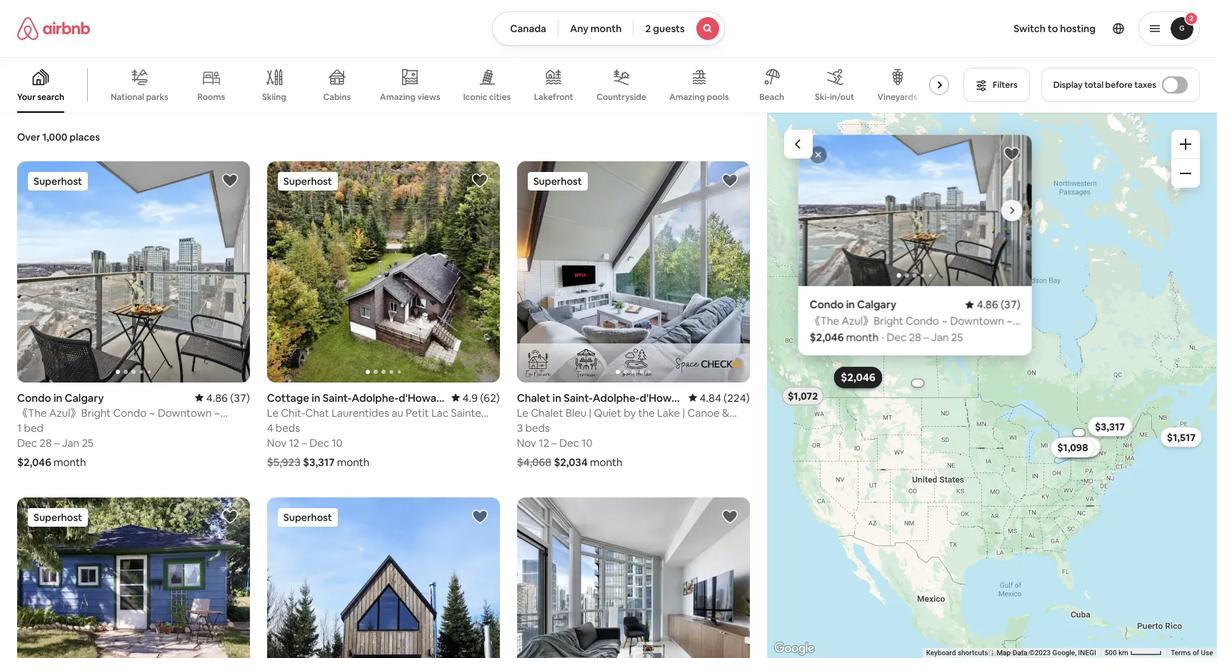 Task type: vqa. For each thing, say whether or not it's contained in the screenshot.
LAC-BEAUPORT, QUEBEC, CANADA button
no



Task type: locate. For each thing, give the bounding box(es) containing it.
beds inside 4 beds nov 12 – dec 10 $5,923 $3,317 month
[[276, 421, 300, 435]]

canada
[[510, 22, 547, 35]]

vineyards
[[878, 91, 918, 103]]

0 horizontal spatial 2
[[646, 22, 651, 35]]

0 vertical spatial jan
[[932, 331, 949, 344]]

– inside 1 bed dec 28 – jan 25 $2,046 month
[[54, 436, 60, 450]]

28
[[909, 331, 922, 344], [39, 436, 52, 450]]

4
[[267, 421, 273, 435]]

1 vertical spatial 25
[[82, 436, 94, 450]]

1 horizontal spatial 25
[[952, 331, 964, 344]]

2 10 from the left
[[582, 436, 593, 450]]

shortcuts
[[958, 650, 988, 658]]

4.84 out of 5 average rating,  224 reviews image
[[689, 391, 750, 405]]

of
[[1193, 650, 1200, 658]]

4.9
[[463, 391, 478, 405]]

1 vertical spatial 4.86 out of 5 average rating,  37 reviews image
[[195, 391, 250, 405]]

0 vertical spatial 4.86 out of 5 average rating,  37 reviews image
[[966, 298, 1021, 312]]

12 up $4,068
[[539, 436, 550, 450]]

1 vertical spatial $2,034
[[554, 456, 588, 469]]

$2,034
[[1095, 420, 1127, 433], [554, 456, 588, 469]]

add to wishlist image
[[1004, 146, 1021, 163]]

condo
[[810, 298, 844, 312], [17, 391, 51, 405]]

12 for 3 beds
[[539, 436, 550, 450]]

$3,317 up $3,004 button
[[1095, 421, 1126, 434]]

4.86 out of 5 average rating,  37 reviews image
[[966, 298, 1021, 312], [195, 391, 250, 405]]

nov inside 3 beds nov 12 – dec 10 $4,068 $2,034 month
[[517, 436, 537, 450]]

0 vertical spatial 28
[[909, 331, 922, 344]]

$2,034 button
[[1088, 417, 1133, 437]]

$1,715
[[844, 372, 873, 385]]

1 horizontal spatial 2
[[1190, 14, 1194, 23]]

add to wishlist: cabin in musquodoboit harbour image
[[471, 509, 489, 526]]

calgary up '·'
[[858, 298, 897, 312]]

any
[[570, 22, 589, 35]]

$1,732 button
[[837, 368, 880, 388]]

total
[[1085, 79, 1104, 91]]

$3,317 right the $5,923
[[303, 456, 335, 469]]

2 inside 2 dropdown button
[[1190, 14, 1194, 23]]

cabins
[[323, 91, 351, 103]]

28 inside "google map
showing 29 stays." region
[[909, 331, 922, 344]]

your
[[17, 91, 36, 103]]

dec
[[887, 331, 907, 344], [17, 436, 37, 450], [310, 436, 330, 450], [560, 436, 580, 450]]

0 horizontal spatial beds
[[276, 421, 300, 435]]

dec inside 3 beds nov 12 – dec 10 $4,068 $2,034 month
[[560, 436, 580, 450]]

10 inside 4 beds nov 12 – dec 10 $5,923 $3,317 month
[[332, 436, 343, 450]]

$2,046 inside button
[[841, 371, 876, 385]]

1 horizontal spatial (37)
[[1001, 298, 1021, 312]]

4.86
[[977, 298, 999, 312], [206, 391, 228, 405]]

$3,004
[[1062, 441, 1095, 454]]

0 horizontal spatial amazing
[[380, 91, 416, 103]]

$5,923
[[267, 456, 301, 469]]

12 inside 4 beds nov 12 – dec 10 $5,923 $3,317 month
[[289, 436, 300, 450]]

$1,517 $2,070
[[1063, 431, 1196, 454]]

0 vertical spatial calgary
[[858, 298, 897, 312]]

4.86 (37)
[[977, 298, 1021, 312], [206, 391, 250, 405]]

search
[[37, 91, 64, 103]]

keyboard shortcuts button
[[926, 649, 988, 659]]

1 vertical spatial 4.86 (37)
[[206, 391, 250, 405]]

1 vertical spatial (37)
[[230, 391, 250, 405]]

2 for 2
[[1190, 14, 1194, 23]]

1 vertical spatial calgary
[[65, 391, 104, 405]]

1 vertical spatial jan
[[62, 436, 79, 450]]

2
[[1190, 14, 1194, 23], [646, 22, 651, 35]]

– for 4.84 (224)
[[552, 436, 557, 450]]

amazing for amazing pools
[[670, 91, 705, 103]]

none search field containing canada
[[493, 11, 725, 46]]

0 vertical spatial 25
[[952, 331, 964, 344]]

nov for 4
[[267, 436, 287, 450]]

beds right 4
[[276, 421, 300, 435]]

4 beds nov 12 – dec 10 $5,923 $3,317 month
[[267, 421, 370, 469]]

None search field
[[493, 11, 725, 46]]

1 horizontal spatial amazing
[[670, 91, 705, 103]]

in up 1 bed dec 28 – jan 25 $2,046 month
[[54, 391, 62, 405]]

jan
[[932, 331, 949, 344], [62, 436, 79, 450]]

over
[[17, 131, 40, 144]]

25
[[952, 331, 964, 344], [82, 436, 94, 450]]

0 horizontal spatial 10
[[332, 436, 343, 450]]

0 horizontal spatial 4.86
[[206, 391, 228, 405]]

$1,517 button
[[1161, 428, 1203, 448]]

0 horizontal spatial (37)
[[230, 391, 250, 405]]

$2,046 for $2,046 month · dec 28 – jan 25
[[810, 331, 844, 344]]

condo up $2,046 month · dec 28 – jan 25
[[810, 298, 844, 312]]

1 10 from the left
[[332, 436, 343, 450]]

1 nov from the left
[[267, 436, 287, 450]]

1 vertical spatial condo in calgary
[[17, 391, 104, 405]]

(37) inside "google map
showing 29 stays." region
[[1001, 298, 1021, 312]]

25 inside "google map
showing 29 stays." region
[[952, 331, 964, 344]]

0 horizontal spatial jan
[[62, 436, 79, 450]]

1 horizontal spatial $3,317
[[1095, 421, 1126, 434]]

2 beds from the left
[[526, 421, 550, 435]]

2 vertical spatial $2,046
[[17, 456, 51, 469]]

beds right 3
[[526, 421, 550, 435]]

display total before taxes
[[1054, 79, 1157, 91]]

2 12 from the left
[[539, 436, 550, 450]]

$2,046
[[810, 331, 844, 344], [841, 371, 876, 385], [17, 456, 51, 469]]

condo inside "google map
showing 29 stays." region
[[810, 298, 844, 312]]

amazing left pools
[[670, 91, 705, 103]]

1 horizontal spatial $2,034
[[1095, 420, 1127, 433]]

0 vertical spatial $3,317
[[1095, 421, 1126, 434]]

0 horizontal spatial $2,034
[[554, 456, 588, 469]]

views
[[418, 91, 441, 103]]

2 nov from the left
[[517, 436, 537, 450]]

0 vertical spatial 4.86
[[977, 298, 999, 312]]

google,
[[1053, 650, 1077, 658]]

1 horizontal spatial condo
[[810, 298, 844, 312]]

condo in calgary
[[810, 298, 897, 312], [17, 391, 104, 405]]

10 for $3,317
[[332, 436, 343, 450]]

1 vertical spatial $3,317
[[303, 456, 335, 469]]

0 horizontal spatial calgary
[[65, 391, 104, 405]]

$2,034 inside button
[[1095, 420, 1127, 433]]

in up $2,046 month · dec 28 – jan 25
[[846, 298, 855, 312]]

0 horizontal spatial nov
[[267, 436, 287, 450]]

month inside button
[[591, 22, 622, 35]]

nov inside 4 beds nov 12 – dec 10 $5,923 $3,317 month
[[267, 436, 287, 450]]

0 vertical spatial 4.86 (37)
[[977, 298, 1021, 312]]

1 vertical spatial condo
[[17, 391, 51, 405]]

1 horizontal spatial 10
[[582, 436, 593, 450]]

0 vertical spatial (37)
[[1001, 298, 1021, 312]]

condo up the bed at the left of page
[[17, 391, 51, 405]]

switch
[[1014, 22, 1046, 35]]

km
[[1119, 650, 1129, 658]]

$1,098
[[1058, 442, 1089, 455]]

0 vertical spatial $2,046
[[810, 331, 844, 344]]

use
[[1201, 650, 1214, 658]]

– inside "google map
showing 29 stays." region
[[924, 331, 929, 344]]

$1,517
[[1168, 431, 1196, 444]]

1
[[17, 421, 22, 435]]

·
[[882, 331, 885, 344]]

amazing left views
[[380, 91, 416, 103]]

0 vertical spatial in
[[846, 298, 855, 312]]

$1,853
[[1064, 441, 1094, 454]]

1 horizontal spatial nov
[[517, 436, 537, 450]]

calgary up 1 bed dec 28 – jan 25 $2,046 month
[[65, 391, 104, 405]]

in inside region
[[846, 298, 855, 312]]

1 horizontal spatial 28
[[909, 331, 922, 344]]

1 horizontal spatial in
[[846, 298, 855, 312]]

1 horizontal spatial 4.86
[[977, 298, 999, 312]]

national parks
[[111, 91, 169, 103]]

1 12 from the left
[[289, 436, 300, 450]]

2 guests
[[646, 22, 685, 35]]

1 horizontal spatial calgary
[[858, 298, 897, 312]]

28 down the bed at the left of page
[[39, 436, 52, 450]]

add to wishlist: chalet in saint-adolphe-d'howard image
[[722, 172, 739, 189]]

taxes
[[1135, 79, 1157, 91]]

1 vertical spatial in
[[54, 391, 62, 405]]

add to wishlist: condo in toronto image
[[722, 509, 739, 526]]

10 for $2,034
[[582, 436, 593, 450]]

$3,317
[[1095, 421, 1126, 434], [303, 456, 335, 469]]

nov down 4
[[267, 436, 287, 450]]

28 right '·'
[[909, 331, 922, 344]]

$2,046 button
[[834, 367, 883, 389]]

1 beds from the left
[[276, 421, 300, 435]]

condo in calgary inside "google map
showing 29 stays." region
[[810, 298, 897, 312]]

1 horizontal spatial 4.86 (37)
[[977, 298, 1021, 312]]

2 inside 2 guests button
[[646, 22, 651, 35]]

0 horizontal spatial 12
[[289, 436, 300, 450]]

1 horizontal spatial 4.86 out of 5 average rating,  37 reviews image
[[966, 298, 1021, 312]]

25 inside 1 bed dec 28 – jan 25 $2,046 month
[[82, 436, 94, 450]]

$2,034 right $4,068
[[554, 456, 588, 469]]

0 horizontal spatial condo in calgary
[[17, 391, 104, 405]]

condo in calgary up the bed at the left of page
[[17, 391, 104, 405]]

any month button
[[558, 11, 634, 46]]

0 vertical spatial condo
[[810, 298, 844, 312]]

month inside 1 bed dec 28 – jan 25 $2,046 month
[[54, 456, 86, 469]]

0 vertical spatial $2,034
[[1095, 420, 1127, 433]]

0 horizontal spatial in
[[54, 391, 62, 405]]

12 inside 3 beds nov 12 – dec 10 $4,068 $2,034 month
[[539, 436, 550, 450]]

500 km
[[1105, 650, 1131, 658]]

1 horizontal spatial condo in calgary
[[810, 298, 897, 312]]

calgary
[[858, 298, 897, 312], [65, 391, 104, 405]]

terms of use link
[[1171, 650, 1214, 658]]

0 horizontal spatial 28
[[39, 436, 52, 450]]

rooms
[[198, 91, 225, 103]]

nov for 3
[[517, 436, 537, 450]]

beds
[[276, 421, 300, 435], [526, 421, 550, 435]]

0 vertical spatial condo in calgary
[[810, 298, 897, 312]]

beds inside 3 beds nov 12 – dec 10 $4,068 $2,034 month
[[526, 421, 550, 435]]

month inside 3 beds nov 12 – dec 10 $4,068 $2,034 month
[[590, 456, 623, 469]]

– inside 4 beds nov 12 – dec 10 $5,923 $3,317 month
[[302, 436, 307, 450]]

nov
[[267, 436, 287, 450], [517, 436, 537, 450]]

1 horizontal spatial beds
[[526, 421, 550, 435]]

condo in calgary up '·'
[[810, 298, 897, 312]]

amazing
[[380, 91, 416, 103], [670, 91, 705, 103]]

beds for 3 beds
[[526, 421, 550, 435]]

1 vertical spatial $2,046
[[841, 371, 876, 385]]

1 horizontal spatial jan
[[932, 331, 949, 344]]

$2,034 up $3,004 button
[[1095, 420, 1127, 433]]

4.84 (224)
[[700, 391, 750, 405]]

0 horizontal spatial $3,317
[[303, 456, 335, 469]]

$1,853 button
[[1057, 438, 1100, 458]]

cities
[[489, 91, 511, 103]]

1 vertical spatial 28
[[39, 436, 52, 450]]

(37)
[[1001, 298, 1021, 312], [230, 391, 250, 405]]

group
[[0, 57, 956, 113], [799, 135, 1032, 287], [17, 162, 250, 383], [267, 162, 500, 383], [517, 162, 750, 383], [17, 498, 250, 659], [267, 498, 500, 659], [517, 498, 750, 659]]

zoom out image
[[1181, 168, 1192, 179]]

1 horizontal spatial 12
[[539, 436, 550, 450]]

4.86 (37) inside "google map
showing 29 stays." region
[[977, 298, 1021, 312]]

500 km button
[[1101, 649, 1167, 659]]

– inside 3 beds nov 12 – dec 10 $4,068 $2,034 month
[[552, 436, 557, 450]]

12 up the $5,923
[[289, 436, 300, 450]]

0 horizontal spatial 25
[[82, 436, 94, 450]]

(62)
[[480, 391, 500, 405]]

nov down 3
[[517, 436, 537, 450]]

10 inside 3 beds nov 12 – dec 10 $4,068 $2,034 month
[[582, 436, 593, 450]]

10
[[332, 436, 343, 450], [582, 436, 593, 450]]

$1,942 button
[[1056, 438, 1099, 458]]



Task type: describe. For each thing, give the bounding box(es) containing it.
google image
[[771, 640, 818, 659]]

jan inside "google map
showing 29 stays." region
[[932, 331, 949, 344]]

switch to hosting link
[[1006, 14, 1105, 44]]

$2,034 inside 3 beds nov 12 – dec 10 $4,068 $2,034 month
[[554, 456, 588, 469]]

terms of use
[[1171, 650, 1214, 658]]

3
[[517, 421, 523, 435]]

filters
[[994, 79, 1018, 91]]

0 horizontal spatial condo
[[17, 391, 51, 405]]

google map
showing 29 stays. region
[[767, 113, 1218, 659]]

data
[[1013, 650, 1028, 658]]

filters button
[[964, 68, 1030, 102]]

$2,046 for $2,046
[[841, 371, 876, 385]]

national
[[111, 91, 144, 103]]

keyboard
[[926, 650, 956, 658]]

switch to hosting
[[1014, 22, 1096, 35]]

bed
[[24, 421, 44, 435]]

countryside
[[597, 91, 647, 103]]

2 button
[[1139, 11, 1201, 46]]

4.86 inside "google map
showing 29 stays." region
[[977, 298, 999, 312]]

$2,070
[[1063, 441, 1095, 454]]

lakefront
[[534, 91, 574, 103]]

$1,072
[[788, 390, 818, 403]]

$3,317 inside button
[[1095, 421, 1126, 434]]

4.86 out of 5 average rating,  37 reviews image inside "google map
showing 29 stays." region
[[966, 298, 1021, 312]]

display total before taxes button
[[1042, 68, 1201, 102]]

©2023
[[1029, 650, 1051, 658]]

add to wishlist: cottage in saint-adolphe-d'howard image
[[471, 172, 489, 189]]

month inside "google map
showing 29 stays." region
[[846, 331, 879, 344]]

places
[[70, 131, 100, 144]]

pools
[[707, 91, 729, 103]]

$3,004 button
[[1056, 437, 1101, 457]]

jan inside 1 bed dec 28 – jan 25 $2,046 month
[[62, 436, 79, 450]]

iconic
[[463, 91, 488, 103]]

inegi
[[1079, 650, 1097, 658]]

month inside 4 beds nov 12 – dec 10 $5,923 $3,317 month
[[337, 456, 370, 469]]

amazing pools
[[670, 91, 729, 103]]

add to wishlist: cottage in guelph image
[[221, 509, 239, 526]]

$1,732
[[844, 372, 873, 385]]

$1,715 button
[[838, 368, 879, 388]]

add to wishlist: condo in calgary image
[[221, 172, 239, 189]]

keyboard shortcuts
[[926, 650, 988, 658]]

any month
[[570, 22, 622, 35]]

– for 4.86 (37)
[[54, 436, 60, 450]]

guests
[[653, 22, 685, 35]]

4.84
[[700, 391, 722, 405]]

amazing views
[[380, 91, 441, 103]]

$1,072 button
[[782, 387, 825, 407]]

1 vertical spatial 4.86
[[206, 391, 228, 405]]

your search
[[17, 91, 64, 103]]

12 for 4 beds
[[289, 436, 300, 450]]

$3,317 inside 4 beds nov 12 – dec 10 $5,923 $3,317 month
[[303, 456, 335, 469]]

500
[[1105, 650, 1117, 658]]

– for 4.9 (62)
[[302, 436, 307, 450]]

dec inside 4 beds nov 12 – dec 10 $5,923 $3,317 month
[[310, 436, 330, 450]]

beach
[[760, 91, 785, 103]]

$1,098 button
[[1051, 438, 1095, 458]]

canada button
[[493, 11, 559, 46]]

0 horizontal spatial 4.86 out of 5 average rating,  37 reviews image
[[195, 391, 250, 405]]

2 for 2 guests
[[646, 22, 651, 35]]

in/out
[[830, 91, 855, 103]]

1 bed dec 28 – jan 25 $2,046 month
[[17, 421, 94, 469]]

to
[[1048, 22, 1059, 35]]

4.9 (62)
[[463, 391, 500, 405]]

$4,068
[[517, 456, 552, 469]]

zoom in image
[[1181, 139, 1192, 150]]

dec inside "google map
showing 29 stays." region
[[887, 331, 907, 344]]

skiing
[[262, 91, 286, 103]]

over 1,000 places
[[17, 131, 100, 144]]

2 guests button
[[634, 11, 725, 46]]

group inside "google map
showing 29 stays." region
[[799, 135, 1032, 287]]

(224)
[[724, 391, 750, 405]]

close image
[[814, 151, 823, 159]]

terms
[[1171, 650, 1191, 658]]

amazing for amazing views
[[380, 91, 416, 103]]

1,000
[[42, 131, 67, 144]]

4.9 out of 5 average rating,  62 reviews image
[[451, 391, 500, 405]]

profile element
[[742, 0, 1201, 57]]

$2,046 inside 1 bed dec 28 – jan 25 $2,046 month
[[17, 456, 51, 469]]

ski-
[[816, 91, 830, 103]]

28 inside 1 bed dec 28 – jan 25 $2,046 month
[[39, 436, 52, 450]]

dec inside 1 bed dec 28 – jan 25 $2,046 month
[[17, 436, 37, 450]]

$3,317 button
[[1089, 417, 1132, 437]]

group containing national parks
[[0, 57, 956, 113]]

iconic cities
[[463, 91, 511, 103]]

beds for 4 beds
[[276, 421, 300, 435]]

3 beds nov 12 – dec 10 $4,068 $2,034 month
[[517, 421, 623, 469]]

calgary inside "google map
showing 29 stays." region
[[858, 298, 897, 312]]

$2,046 month · dec 28 – jan 25
[[810, 331, 964, 344]]

map
[[997, 650, 1011, 658]]

ski-in/out
[[816, 91, 855, 103]]

$1,942
[[1062, 442, 1093, 455]]

before
[[1106, 79, 1133, 91]]

0 horizontal spatial 4.86 (37)
[[206, 391, 250, 405]]

hosting
[[1061, 22, 1096, 35]]

parks
[[146, 91, 169, 103]]

$2,070 button
[[1056, 438, 1101, 458]]

display
[[1054, 79, 1083, 91]]



